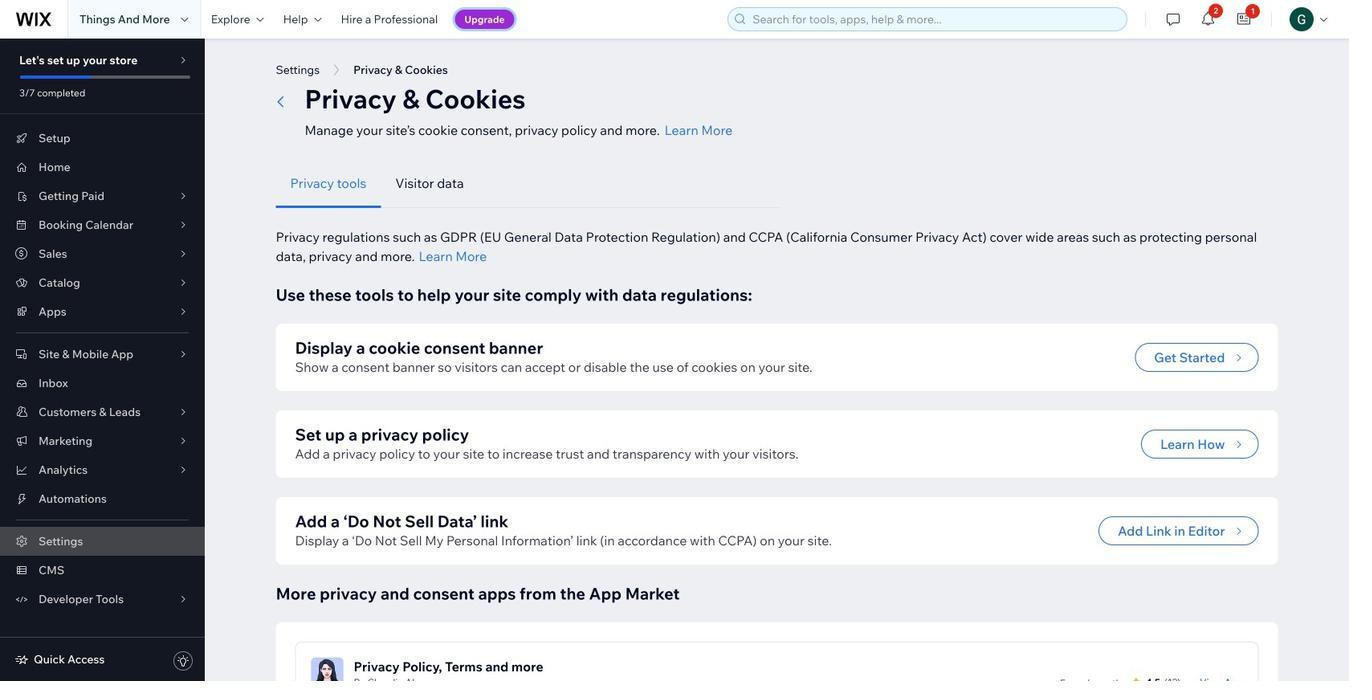 Task type: vqa. For each thing, say whether or not it's contained in the screenshot.
the top Create
no



Task type: locate. For each thing, give the bounding box(es) containing it.
tab list
[[276, 159, 780, 208]]



Task type: describe. For each thing, give the bounding box(es) containing it.
sidebar element
[[0, 39, 205, 681]]

privacy policy, terms and more icon image
[[310, 657, 344, 681]]

Search for tools, apps, help & more... field
[[748, 8, 1122, 31]]



